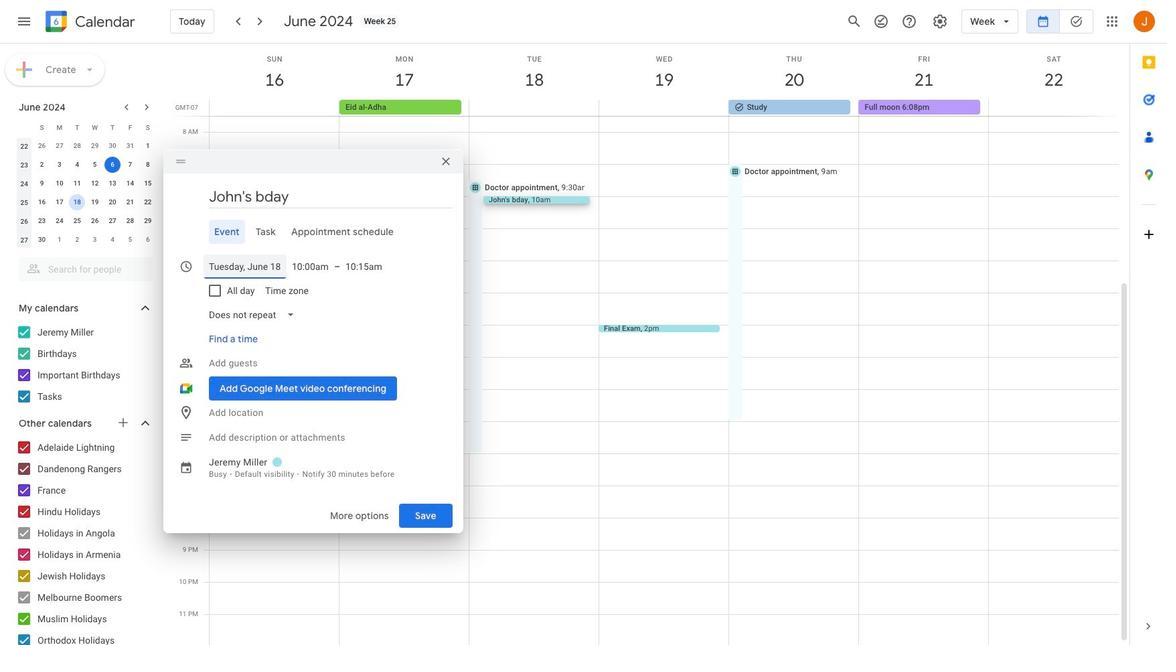 Task type: describe. For each thing, give the bounding box(es) containing it.
21 element
[[122, 194, 138, 210]]

may 26 element
[[34, 138, 50, 154]]

add other calendars image
[[117, 416, 130, 429]]

settings menu image
[[932, 13, 949, 29]]

thursday, june 20 element
[[729, 44, 859, 100]]

End time text field
[[346, 255, 383, 279]]

20 element
[[105, 194, 121, 210]]

1 horizontal spatial tab list
[[1131, 44, 1167, 608]]

5 element
[[87, 157, 103, 173]]

7 element
[[122, 157, 138, 173]]

28 element
[[122, 213, 138, 229]]

sunday, june 16 element
[[210, 44, 340, 100]]

24 element
[[52, 213, 68, 229]]

1 element
[[140, 138, 156, 154]]

wednesday, june 19 element
[[599, 44, 729, 100]]

may 27 element
[[52, 138, 68, 154]]

calendar element
[[43, 8, 135, 38]]

may 30 element
[[105, 138, 121, 154]]

heading inside calendar element
[[72, 14, 135, 30]]

may 31 element
[[122, 138, 138, 154]]

11 element
[[69, 175, 85, 192]]

main drawer image
[[16, 13, 32, 29]]

30 element
[[34, 232, 50, 248]]

july 3 element
[[87, 232, 103, 248]]

tuesday, june 18 element
[[470, 44, 599, 100]]

Add title text field
[[209, 187, 453, 207]]

saturday, june 22 element
[[989, 44, 1119, 100]]

may 29 element
[[87, 138, 103, 154]]

july 1 element
[[52, 232, 68, 248]]

6, today element
[[105, 157, 121, 173]]

june 2024 grid
[[13, 118, 157, 249]]

18 element
[[69, 194, 85, 210]]

17 element
[[52, 194, 68, 210]]

row group inside june 2024 grid
[[15, 137, 157, 249]]

may 28 element
[[69, 138, 85, 154]]

july 6 element
[[140, 232, 156, 248]]

23 element
[[34, 213, 50, 229]]



Task type: vqa. For each thing, say whether or not it's contained in the screenshot.
MAY 28 element
yes



Task type: locate. For each thing, give the bounding box(es) containing it.
column header inside june 2024 grid
[[15, 118, 33, 137]]

8 element
[[140, 157, 156, 173]]

0 horizontal spatial tab list
[[174, 220, 453, 244]]

13 element
[[105, 175, 121, 192]]

friday, june 21 element
[[859, 44, 989, 100]]

29 element
[[140, 213, 156, 229]]

14 element
[[122, 175, 138, 192]]

25 element
[[69, 213, 85, 229]]

Search for people text field
[[27, 257, 145, 281]]

cell
[[210, 100, 339, 116], [469, 100, 599, 116], [599, 100, 729, 116], [989, 100, 1119, 116], [104, 155, 121, 174], [68, 193, 86, 212]]

3 element
[[52, 157, 68, 173]]

19 element
[[87, 194, 103, 210]]

22 element
[[140, 194, 156, 210]]

Start date text field
[[209, 255, 281, 279]]

column header
[[15, 118, 33, 137]]

27 element
[[105, 213, 121, 229]]

2 element
[[34, 157, 50, 173]]

None field
[[204, 299, 300, 331]]

26 element
[[87, 213, 103, 229]]

row group
[[15, 137, 157, 249]]

to element
[[334, 261, 340, 272]]

grid
[[171, 44, 1130, 645]]

9 element
[[34, 175, 50, 192]]

row
[[204, 100, 1130, 116], [15, 118, 157, 137], [15, 137, 157, 155], [15, 155, 157, 174], [15, 174, 157, 193], [15, 193, 157, 212], [15, 212, 157, 230], [15, 230, 157, 249]]

10 element
[[52, 175, 68, 192]]

heading
[[72, 14, 135, 30]]

Start time text field
[[292, 255, 329, 279]]

15 element
[[140, 175, 156, 192]]

july 4 element
[[105, 232, 121, 248]]

tab list
[[1131, 44, 1167, 608], [174, 220, 453, 244]]

12 element
[[87, 175, 103, 192]]

16 element
[[34, 194, 50, 210]]

monday, june 17 element
[[340, 44, 470, 100]]

other calendars list
[[3, 437, 166, 645]]

4 element
[[69, 157, 85, 173]]

july 5 element
[[122, 232, 138, 248]]

july 2 element
[[69, 232, 85, 248]]

my calendars list
[[3, 322, 166, 407]]

None search field
[[0, 252, 166, 281]]



